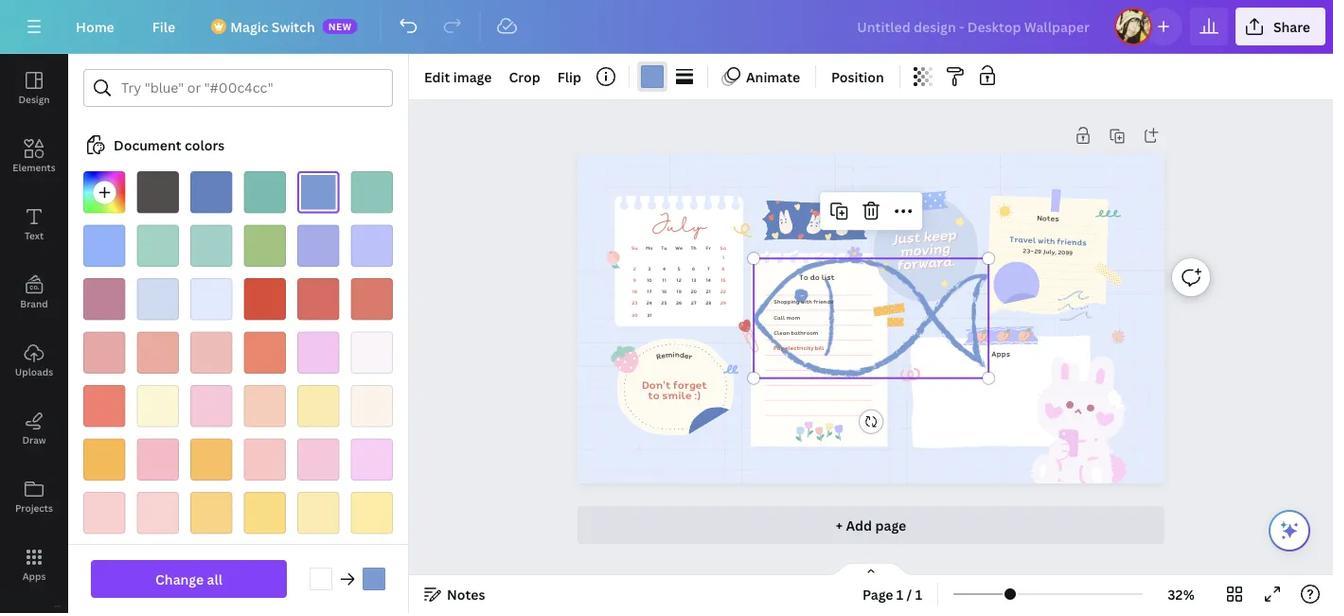 Task type: locate. For each thing, give the bounding box(es) containing it.
shopping with friends call mom
[[774, 298, 834, 322]]

bill
[[815, 344, 824, 352]]

friends right july, in the top of the page
[[1057, 235, 1088, 249]]

e left "i"
[[660, 350, 667, 362]]

magic
[[230, 18, 269, 36]]

with right 23-
[[1038, 234, 1056, 247]]

#faf5fa image
[[351, 332, 393, 374]]

animate button
[[716, 62, 808, 92]]

28
[[706, 300, 711, 307]]

#ffbd59 image
[[190, 439, 233, 481]]

0 horizontal spatial apps
[[22, 570, 46, 583]]

0 horizontal spatial #759ad7 image
[[297, 171, 340, 214]]

29 down 22
[[720, 300, 726, 307]]

notes
[[1037, 212, 1060, 224], [447, 586, 485, 604]]

0 horizontal spatial 29
[[720, 300, 726, 307]]

magic switch
[[230, 18, 315, 36]]

#97d1c9 image
[[190, 225, 233, 267]]

colors
[[185, 136, 225, 154]]

design
[[18, 93, 50, 106]]

#759ad7 image right #66bdb1 icon
[[297, 171, 340, 214]]

elements button
[[0, 122, 68, 190]]

page
[[876, 517, 907, 535]]

page 1 / 1
[[863, 586, 923, 604]]

#e44533 image
[[244, 279, 286, 321]]

forward.
[[896, 251, 956, 275]]

#faf5fa image
[[351, 332, 393, 374]]

don't forget to smile :)
[[642, 378, 707, 404]]

edit image button
[[417, 62, 500, 92]]

#f4a99e image
[[137, 332, 179, 374], [137, 332, 179, 374]]

draw button
[[0, 395, 68, 463]]

#fac3f3 image
[[297, 332, 340, 374], [297, 332, 340, 374]]

fish doodle line art. sea life decoration.hand drawn fish. fish chalk line art. image
[[754, 259, 989, 379]]

1 horizontal spatial with
[[1038, 234, 1056, 247]]

#ffc4dc image
[[297, 439, 340, 481]]

#66bdb1 image
[[244, 171, 286, 214]]

change all button
[[91, 561, 287, 599]]

13
[[691, 277, 696, 284]]

friends inside travel with friends 23-29 july, 2099
[[1057, 235, 1088, 249]]

0 vertical spatial 29
[[1034, 247, 1042, 256]]

25
[[661, 300, 667, 307]]

#8cb3ff image
[[83, 225, 126, 267]]

1 vertical spatial #759ad7 image
[[297, 171, 340, 214]]

32%
[[1168, 586, 1195, 604]]

#ffd27a image
[[190, 493, 233, 535], [190, 493, 233, 535]]

1 vertical spatial 29
[[720, 300, 726, 307]]

#ffbd59 image
[[190, 439, 233, 481]]

1 horizontal spatial notes
[[1037, 212, 1060, 224]]

#524c4c image
[[137, 171, 179, 214]]

#a5abed image
[[297, 225, 340, 267], [297, 225, 340, 267]]

add a new color image
[[83, 171, 126, 214], [83, 171, 126, 214]]

position
[[832, 68, 885, 86]]

apps
[[992, 349, 1011, 360], [22, 570, 46, 583]]

23-
[[1023, 246, 1035, 256]]

#97d1c9 image
[[190, 225, 233, 267]]

1 horizontal spatial #ffffff image
[[310, 568, 333, 591]]

#759ad7 image
[[641, 65, 664, 88], [297, 171, 340, 214]]

#feeaa9 image
[[297, 386, 340, 428], [297, 386, 340, 428]]

3
[[648, 266, 651, 273]]

#c87f9a image
[[83, 279, 126, 321], [83, 279, 126, 321]]

0 horizontal spatial with
[[801, 298, 812, 306]]

r
[[688, 351, 694, 363]]

1 horizontal spatial #759ad7 image
[[641, 65, 664, 88]]

#ccdaf1 image
[[137, 279, 179, 321]]

19
[[676, 288, 682, 296]]

fr
[[706, 245, 711, 252]]

0 horizontal spatial friends
[[814, 298, 834, 306]]

all
[[207, 571, 223, 589]]

to do list
[[799, 271, 835, 283]]

#ffcdf7 image
[[351, 439, 393, 481]]

1 horizontal spatial 29
[[1034, 247, 1042, 256]]

#759ad7 image down main menu bar
[[641, 65, 664, 88]]

notes button
[[417, 580, 493, 610]]

shopping
[[774, 298, 800, 306]]

1 down sa
[[722, 254, 724, 261]]

0 horizontal spatial notes
[[447, 586, 485, 604]]

home
[[76, 18, 114, 36]]

with
[[1038, 234, 1056, 247], [801, 298, 812, 306]]

flip
[[558, 68, 582, 86]]

we
[[675, 245, 683, 252]]

1 horizontal spatial apps
[[992, 349, 1011, 360]]

#f6bbb7 image
[[190, 332, 233, 374]]

+
[[836, 517, 843, 535]]

1 right /
[[916, 586, 923, 604]]

15
[[721, 277, 726, 284]]

0 vertical spatial with
[[1038, 234, 1056, 247]]

#ffffff image
[[244, 546, 286, 588], [310, 568, 333, 591]]

#ffcfcf image
[[83, 493, 126, 535], [83, 493, 126, 535]]

29 inside 10 24 3 17 31 tu 11 25 4 18 we 12 26 5 19 th 13 27 6 20 fr 14 28 7 21 sa 1 15 29 8 22
[[720, 300, 726, 307]]

projects button
[[0, 463, 68, 531]]

clean
[[774, 329, 790, 337]]

r e m i n d e r
[[655, 349, 694, 363]]

position button
[[824, 62, 892, 92]]

#fc7a6c image
[[83, 386, 126, 428]]

1 left /
[[897, 586, 904, 604]]

bathroom
[[791, 329, 819, 337]]

#f0a5a5 image
[[83, 332, 126, 374], [83, 332, 126, 374]]

friends down the list
[[814, 298, 834, 306]]

#ffcdf7 image
[[351, 439, 393, 481]]

0 vertical spatial notes
[[1037, 212, 1060, 224]]

electricity
[[785, 344, 814, 352]]

#ffec9e image
[[351, 493, 393, 535]]

with inside shopping with friends call mom
[[801, 298, 812, 306]]

to
[[648, 388, 660, 404]]

#ffc4dc image
[[297, 439, 340, 481]]

#759ad7 image
[[641, 65, 664, 88], [297, 171, 340, 214], [363, 568, 386, 591], [363, 568, 386, 591]]

friends for shopping
[[814, 298, 834, 306]]

22
[[720, 288, 726, 296]]

with right shopping
[[801, 298, 812, 306]]

clean bathroom pay electricity bill
[[774, 329, 824, 352]]

e right n
[[684, 350, 690, 362]]

#94d4c3 image
[[137, 225, 179, 267]]

su 9 23 2 16 30 mo
[[632, 245, 653, 319]]

#ffdb76 image
[[244, 493, 286, 535], [244, 493, 286, 535]]

canva assistant image
[[1279, 520, 1302, 543]]

file button
[[137, 8, 191, 45]]

e
[[660, 350, 667, 362], [684, 350, 690, 362]]

10 24 3 17 31 tu 11 25 4 18 we 12 26 5 19 th 13 27 6 20 fr 14 28 7 21 sa 1 15 29 8 22
[[647, 245, 726, 319]]

#94d4c3 image
[[137, 225, 179, 267]]

#fcf7d2 image
[[137, 386, 179, 428], [137, 386, 179, 428]]

2 horizontal spatial 1
[[916, 586, 923, 604]]

#ffd1d1 image
[[137, 493, 179, 535]]

main menu bar
[[0, 0, 1334, 54]]

1 vertical spatial friends
[[814, 298, 834, 306]]

friends inside shopping with friends call mom
[[814, 298, 834, 306]]

1 horizontal spatial e
[[684, 350, 690, 362]]

:)
[[694, 388, 701, 404]]

0 horizontal spatial 1
[[722, 254, 724, 261]]

#ccdaf1 image
[[137, 279, 179, 321]]

with inside travel with friends 23-29 july, 2099
[[1038, 234, 1056, 247]]

#ffc4c4 image
[[244, 439, 286, 481]]

#7dc7bd image
[[351, 171, 393, 214], [351, 171, 393, 214]]

1 horizontal spatial friends
[[1057, 235, 1088, 249]]

n
[[675, 349, 680, 360]]

9
[[633, 277, 636, 284]]

#fffaea image
[[83, 546, 126, 588]]

1 vertical spatial apps
[[22, 570, 46, 583]]

1 horizontal spatial #ffffff image
[[310, 568, 333, 591]]

text button
[[0, 190, 68, 259]]

#9ac47a image
[[244, 225, 286, 267]]

#ffebab image
[[297, 493, 340, 535], [297, 493, 340, 535]]

#e5645e image
[[297, 279, 340, 321], [297, 279, 340, 321]]

#fecbb8 image
[[244, 386, 286, 428], [244, 386, 286, 428]]

#fef3eb image
[[351, 386, 393, 428], [351, 386, 393, 428]]

#5c82c2 image
[[190, 171, 233, 214]]

0 horizontal spatial e
[[660, 350, 667, 362]]

29 left july, in the top of the page
[[1034, 247, 1042, 256]]

2 e from the left
[[684, 350, 690, 362]]

1 vertical spatial notes
[[447, 586, 485, 604]]

27
[[691, 300, 697, 307]]

#fa8068 image
[[244, 332, 286, 374]]

do
[[810, 271, 820, 283]]

#ffffff image
[[244, 546, 286, 588], [310, 568, 333, 591]]

#fffaef image
[[137, 546, 179, 588]]

home link
[[61, 8, 130, 45]]

show pages image
[[826, 563, 917, 578]]

smile
[[662, 388, 692, 404]]

mom
[[787, 314, 800, 322]]

keep
[[923, 224, 957, 247]]

0 vertical spatial friends
[[1057, 235, 1088, 249]]

#bcc1ff image
[[351, 225, 393, 267], [351, 225, 393, 267]]

1 vertical spatial with
[[801, 298, 812, 306]]

july,
[[1043, 247, 1057, 257]]

#fec6d9 image
[[190, 386, 233, 428], [190, 386, 233, 428]]

sa
[[720, 245, 726, 252]]

document colors
[[114, 136, 225, 154]]

#ffb8c5 image
[[137, 439, 179, 481], [137, 439, 179, 481]]



Task type: vqa. For each thing, say whether or not it's contained in the screenshot.
Spread
no



Task type: describe. For each thing, give the bounding box(es) containing it.
8
[[722, 266, 725, 273]]

share
[[1274, 18, 1311, 36]]

#9ac47a image
[[244, 225, 286, 267]]

file
[[152, 18, 175, 36]]

share button
[[1236, 8, 1326, 45]]

mo
[[646, 245, 653, 252]]

list
[[822, 271, 835, 283]]

#f6bbb7 image
[[190, 332, 233, 374]]

18
[[662, 288, 667, 296]]

#e87568 image
[[351, 279, 393, 321]]

page
[[863, 586, 894, 604]]

1 inside 10 24 3 17 31 tu 11 25 4 18 we 12 26 5 19 th 13 27 6 20 fr 14 28 7 21 sa 1 15 29 8 22
[[722, 254, 724, 261]]

#5c82c2 image
[[190, 171, 233, 214]]

text
[[25, 229, 44, 242]]

draw
[[22, 434, 46, 447]]

0 horizontal spatial #ffffff image
[[244, 546, 286, 588]]

#dfeaff image
[[190, 279, 233, 321]]

notes inside button
[[447, 586, 485, 604]]

32% button
[[1151, 580, 1213, 610]]

animate
[[746, 68, 801, 86]]

#fffef8 image
[[190, 546, 233, 588]]

add
[[846, 517, 873, 535]]

1 horizontal spatial 1
[[897, 586, 904, 604]]

24
[[647, 300, 652, 307]]

just keep moving forward.
[[891, 224, 957, 275]]

pay
[[774, 344, 784, 352]]

edit
[[424, 68, 450, 86]]

#dfeaff image
[[190, 279, 233, 321]]

2
[[633, 266, 636, 273]]

#524c4c image
[[137, 171, 179, 214]]

4
[[663, 266, 666, 273]]

projects
[[15, 502, 53, 515]]

crop button
[[502, 62, 548, 92]]

brand
[[20, 297, 48, 310]]

1 e from the left
[[660, 350, 667, 362]]

m
[[665, 349, 673, 361]]

16
[[632, 288, 637, 296]]

don't
[[642, 378, 671, 393]]

17
[[647, 288, 652, 296]]

/
[[907, 586, 913, 604]]

5
[[678, 266, 681, 273]]

Try "blue" or "#00c4cc" search field
[[121, 70, 381, 106]]

uploads
[[15, 366, 53, 378]]

apps button
[[0, 531, 68, 600]]

july
[[652, 214, 706, 242]]

#66bdb1 image
[[244, 171, 286, 214]]

with for shopping
[[801, 298, 812, 306]]

r
[[655, 351, 663, 363]]

29 inside travel with friends 23-29 july, 2099
[[1034, 247, 1042, 256]]

#ffc4c4 image
[[244, 439, 286, 481]]

cute pastel hand drawn doodle line image
[[732, 218, 757, 242]]

forget
[[673, 378, 707, 393]]

travel
[[1009, 233, 1037, 246]]

design button
[[0, 54, 68, 122]]

#ffd1d1 image
[[137, 493, 179, 535]]

moving
[[899, 238, 951, 262]]

0 vertical spatial #759ad7 image
[[641, 65, 664, 88]]

side panel tab list
[[0, 54, 68, 614]]

+ add page
[[836, 517, 907, 535]]

crop
[[509, 68, 541, 86]]

#fa8068 image
[[244, 332, 286, 374]]

image
[[453, 68, 492, 86]]

brand button
[[0, 259, 68, 327]]

#e44533 image
[[244, 279, 286, 321]]

change
[[155, 571, 204, 589]]

7
[[707, 266, 710, 273]]

new
[[328, 20, 352, 33]]

#fffaea image
[[83, 546, 126, 588]]

document
[[114, 136, 181, 154]]

call
[[774, 314, 785, 322]]

14
[[706, 277, 711, 284]]

uploads button
[[0, 327, 68, 395]]

sea wave linear image
[[1058, 291, 1093, 321]]

+ add page button
[[578, 507, 1165, 545]]

21
[[706, 288, 711, 296]]

just
[[891, 227, 921, 249]]

#fc7a6c image
[[83, 386, 126, 428]]

su
[[632, 245, 638, 252]]

#e87568 image
[[351, 279, 393, 321]]

#fffaef image
[[137, 546, 179, 588]]

#ffb743 image
[[83, 439, 126, 481]]

change all
[[155, 571, 223, 589]]

switch
[[272, 18, 315, 36]]

#ffb743 image
[[83, 439, 126, 481]]

friends for travel
[[1057, 235, 1088, 249]]

31
[[647, 311, 652, 319]]

with for travel
[[1038, 234, 1056, 247]]

to
[[799, 271, 809, 283]]

travel with friends 23-29 july, 2099
[[1009, 233, 1088, 257]]

Design title text field
[[842, 8, 1107, 45]]

26
[[676, 300, 682, 307]]

elements
[[13, 161, 56, 174]]

d
[[679, 349, 685, 361]]

th
[[691, 245, 697, 252]]

6
[[692, 266, 695, 273]]

apps inside button
[[22, 570, 46, 583]]

#8cb3ff image
[[83, 225, 126, 267]]

#fffef8 image
[[190, 546, 233, 588]]

23
[[632, 300, 638, 307]]

0 vertical spatial apps
[[992, 349, 1011, 360]]

flip button
[[550, 62, 589, 92]]

#ffec9e image
[[351, 493, 393, 535]]

0 horizontal spatial #ffffff image
[[244, 546, 286, 588]]

edit image
[[424, 68, 492, 86]]

i
[[673, 349, 675, 360]]



